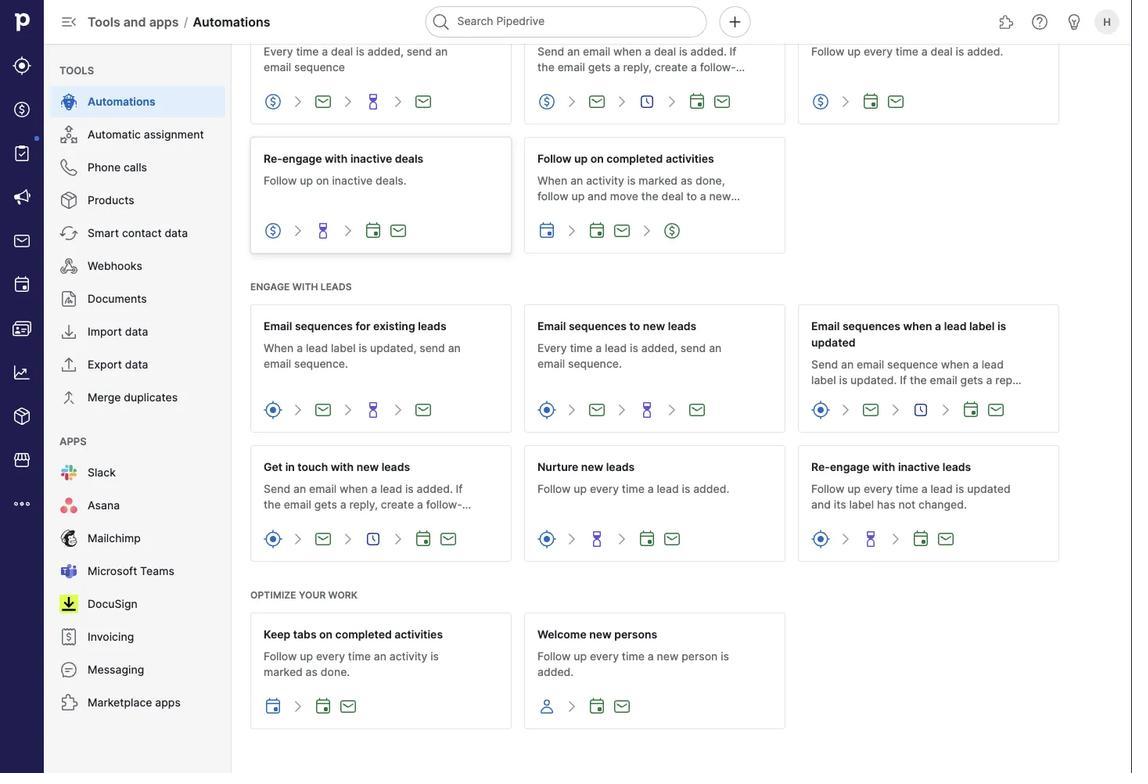 Task type: locate. For each thing, give the bounding box(es) containing it.
color undefined image left marketplace
[[59, 693, 78, 712]]

sequences up every time a lead is added, send an email sequence.
[[569, 319, 627, 333]]

2 email from the left
[[538, 319, 566, 333]]

0 horizontal spatial color primary image
[[364, 530, 383, 549]]

gets
[[588, 61, 611, 74], [961, 374, 984, 387], [314, 498, 337, 511]]

gets inside send an email when a lead is added. if the email gets a reply, create a follow-up action.
[[314, 498, 337, 511]]

leads
[[418, 319, 447, 333], [668, 319, 697, 333], [382, 460, 410, 473], [606, 460, 635, 473], [943, 460, 971, 473]]

color undefined image left the webhooks
[[59, 257, 78, 275]]

1 vertical spatial inactive
[[332, 174, 373, 187]]

if inside send an email when a lead is added. if the email gets a reply, create a follow-up action.
[[456, 482, 463, 496]]

engage
[[250, 281, 290, 292]]

0 vertical spatial gets
[[588, 61, 611, 74]]

apps down messaging link
[[155, 696, 181, 709]]

inactive down re-engage with inactive deals
[[332, 174, 373, 187]]

time
[[296, 45, 319, 58], [896, 45, 919, 58], [570, 342, 593, 355], [622, 482, 645, 496], [896, 482, 919, 496], [348, 650, 371, 663], [622, 650, 645, 663]]

with up "follow up on inactive deals."
[[325, 152, 348, 165]]

2 vertical spatial action.
[[264, 514, 299, 527]]

tools and apps / automations
[[88, 14, 270, 29]]

color muted image
[[289, 92, 308, 111], [339, 92, 358, 111], [563, 92, 581, 111], [837, 92, 855, 111], [289, 221, 308, 240], [339, 221, 358, 240], [638, 221, 657, 240], [289, 401, 308, 419], [663, 401, 682, 419], [837, 401, 855, 419], [937, 401, 956, 419], [563, 530, 581, 549], [837, 530, 855, 549], [289, 697, 308, 716], [563, 697, 581, 716]]

apps left /
[[149, 14, 179, 29]]

sequence
[[294, 61, 345, 74], [888, 358, 938, 371]]

0 horizontal spatial added,
[[368, 45, 404, 58]]

0 horizontal spatial engage
[[282, 152, 322, 165]]

when up follow
[[538, 174, 568, 187]]

automations up automatic on the left of the page
[[88, 95, 156, 108]]

for
[[356, 319, 371, 333]]

engage up "follow up on inactive deals."
[[282, 152, 322, 165]]

leads
[[321, 281, 352, 292]]

lead inside "send an email sequence when a lead label is updated. if the email gets a reply, create a follow-up action."
[[982, 358, 1004, 371]]

2 vertical spatial color primary image
[[364, 530, 383, 549]]

0 vertical spatial follow-
[[700, 61, 736, 74]]

0 vertical spatial reply,
[[623, 61, 652, 74]]

when down search pipedrive field at the top of page
[[614, 45, 642, 58]]

color primary image
[[638, 92, 657, 111], [912, 401, 931, 419], [364, 530, 383, 549]]

menu containing automations
[[44, 44, 232, 773]]

2 vertical spatial reply,
[[349, 498, 378, 511]]

0 horizontal spatial send
[[264, 482, 290, 496]]

2 vertical spatial on
[[319, 628, 333, 641]]

leads up changed.
[[943, 460, 971, 473]]

0 horizontal spatial completed
[[335, 628, 392, 641]]

1 horizontal spatial sequences
[[569, 319, 627, 333]]

color undefined image inside import data link
[[59, 322, 78, 341]]

sequence. inside 'when a lead label is updated, send an email sequence.'
[[294, 357, 348, 371]]

activities for as
[[666, 152, 714, 165]]

2 horizontal spatial if
[[900, 374, 907, 387]]

0 horizontal spatial automations
[[88, 95, 156, 108]]

1 vertical spatial send
[[812, 358, 838, 371]]

2 vertical spatial data
[[125, 358, 148, 371]]

to down done,
[[687, 190, 697, 203]]

tools
[[88, 14, 120, 29], [59, 64, 94, 76]]

contacts image
[[13, 319, 31, 338]]

get in touch with new leads
[[264, 460, 410, 473]]

data right contact
[[165, 227, 188, 240]]

0 horizontal spatial create
[[381, 498, 414, 511]]

quick help image
[[1031, 13, 1050, 31]]

updated inside email sequences when a lead label is updated
[[812, 336, 856, 349]]

1 horizontal spatial updated
[[967, 482, 1011, 496]]

0 horizontal spatial as
[[306, 666, 318, 679]]

engage for every
[[830, 460, 870, 473]]

color primary image up 're-engage with inactive leads'
[[912, 401, 931, 419]]

sequence. inside every time a lead is added, send an email sequence.
[[568, 357, 622, 371]]

menu
[[0, 0, 44, 773], [44, 44, 232, 773]]

sequence. down email sequences to new leads
[[568, 357, 622, 371]]

color positive image
[[688, 92, 707, 111], [713, 92, 732, 111], [862, 92, 880, 111], [887, 92, 906, 111], [663, 221, 682, 240], [688, 401, 707, 419], [962, 401, 981, 419], [987, 401, 1006, 419], [314, 530, 333, 549], [937, 530, 956, 549], [314, 697, 333, 716], [339, 697, 358, 716], [588, 697, 607, 716]]

engage for on
[[282, 152, 322, 165]]

leads up every time a lead is added, send an email sequence.
[[668, 319, 697, 333]]

2 horizontal spatial email
[[812, 319, 840, 333]]

2 vertical spatial create
[[381, 498, 414, 511]]

color learn image
[[364, 92, 383, 111], [314, 221, 333, 240], [364, 401, 383, 419], [638, 401, 657, 419], [862, 530, 880, 549]]

color undefined image left merge
[[59, 388, 78, 407]]

automations
[[193, 14, 270, 29], [88, 95, 156, 108]]

email sequences for existing leads
[[264, 319, 447, 333]]

lead inside follow up every time a lead is updated and its label has not changed.
[[931, 482, 953, 496]]

1 horizontal spatial activities
[[666, 152, 714, 165]]

1 horizontal spatial send
[[538, 45, 564, 58]]

is inside when an activity is marked as done, follow up and move the deal to a new pipeline stage.
[[627, 174, 636, 187]]

color positive image
[[314, 92, 333, 111], [414, 92, 433, 111], [588, 92, 607, 111], [364, 221, 383, 240], [389, 221, 408, 240], [588, 221, 607, 240], [613, 221, 632, 240], [314, 401, 333, 419], [414, 401, 433, 419], [588, 401, 607, 419], [862, 401, 880, 419], [414, 530, 433, 549], [439, 530, 458, 549], [638, 530, 657, 549], [663, 530, 682, 549], [912, 530, 931, 549], [613, 697, 632, 716]]

export data
[[88, 358, 148, 371]]

2 horizontal spatial color primary image
[[912, 401, 931, 419]]

color undefined image left "microsoft"
[[59, 562, 78, 581]]

create inside send an email when a lead is added. if the email gets a reply, create a follow-up action.
[[381, 498, 414, 511]]

time for follow up every time a deal is added.
[[896, 45, 919, 58]]

follow up every time a lead is updated and its label has not changed.
[[812, 482, 1011, 511]]

color undefined image inside the invoicing link
[[59, 628, 78, 646]]

0 horizontal spatial re-
[[264, 152, 282, 165]]

tabs
[[293, 628, 317, 641]]

new down done,
[[710, 190, 731, 203]]

color undefined image left asana
[[59, 496, 78, 515]]

leads up send an email when a lead is added. if the email gets a reply, create a follow-up action.
[[382, 460, 410, 473]]

leads for email sequences for existing leads
[[418, 319, 447, 333]]

inactive up follow up every time a lead is updated and its label has not changed.
[[898, 460, 940, 473]]

is inside send an email when a deal is added. if the email gets a reply, create a follow-up action.
[[679, 45, 688, 58]]

lead inside every time a lead is added, send an email sequence.
[[605, 342, 627, 355]]

deal inside send an email when a deal is added. if the email gets a reply, create a follow-up action.
[[654, 45, 676, 58]]

color muted image
[[389, 92, 408, 111], [613, 92, 632, 111], [663, 92, 682, 111], [563, 221, 581, 240], [339, 401, 358, 419], [389, 401, 408, 419], [563, 401, 581, 419], [613, 401, 632, 419], [887, 401, 906, 419], [289, 530, 308, 549], [339, 530, 358, 549], [389, 530, 408, 549], [613, 530, 632, 549], [887, 530, 906, 549]]

0 vertical spatial inactive
[[351, 152, 392, 165]]

2 sequences from the left
[[569, 319, 627, 333]]

sequences for lead
[[295, 319, 353, 333]]

color undefined image left export
[[59, 355, 78, 374]]

color undefined image right deals icon
[[59, 92, 78, 111]]

1 horizontal spatial automations
[[193, 14, 270, 29]]

color undefined image left messaging
[[59, 661, 78, 679]]

color undefined image
[[59, 92, 78, 111], [59, 158, 78, 177], [59, 290, 78, 308], [59, 322, 78, 341], [59, 388, 78, 407], [59, 463, 78, 482], [59, 496, 78, 515], [59, 562, 78, 581], [59, 628, 78, 646]]

gets down search pipedrive field at the top of page
[[588, 61, 611, 74]]

microsoft teams
[[88, 565, 174, 578]]

Search Pipedrive field
[[425, 6, 707, 38]]

1 vertical spatial gets
[[961, 374, 984, 387]]

1 sequences from the left
[[295, 319, 353, 333]]

every time a lead is added, send an email sequence.
[[538, 342, 722, 371]]

added.
[[691, 45, 727, 58], [967, 45, 1004, 58], [417, 482, 453, 496], [694, 482, 730, 496], [538, 666, 574, 679]]

h
[[1104, 16, 1111, 28]]

1 horizontal spatial activity
[[586, 174, 624, 187]]

welcome
[[538, 628, 587, 641]]

color learn image inside every time a deal is added, send an email sequence button
[[364, 92, 383, 111]]

6 color undefined image from the top
[[59, 463, 78, 482]]

color active image for keep tabs on completed activities
[[264, 697, 283, 716]]

marked
[[639, 174, 678, 187], [264, 666, 303, 679]]

sequences inside email sequences when a lead label is updated
[[843, 319, 901, 333]]

every inside follow up every time a lead is updated and its label has not changed.
[[864, 482, 893, 496]]

1 horizontal spatial follow-
[[700, 61, 736, 74]]

sequences left for
[[295, 319, 353, 333]]

is inside every time a lead is added, send an email sequence.
[[630, 342, 639, 355]]

added. inside the follow up every time a new person is added.
[[538, 666, 574, 679]]

action. inside send an email when a deal is added. if the email gets a reply, create a follow-up action.
[[538, 76, 573, 90]]

added,
[[368, 45, 404, 58], [642, 342, 678, 355]]

and up stage.
[[588, 190, 607, 203]]

color undefined image left docusign
[[59, 595, 78, 614]]

on for follow up on inactive deals.
[[316, 174, 329, 187]]

color undefined image inside automations link
[[59, 92, 78, 111]]

is
[[356, 45, 365, 58], [679, 45, 688, 58], [956, 45, 964, 58], [627, 174, 636, 187], [998, 319, 1007, 333], [359, 342, 367, 355], [630, 342, 639, 355], [839, 374, 848, 387], [405, 482, 414, 496], [682, 482, 691, 496], [956, 482, 964, 496], [431, 650, 439, 663], [721, 650, 729, 663]]

the
[[538, 61, 555, 74], [642, 190, 659, 203], [910, 374, 927, 387], [264, 498, 281, 511]]

create
[[655, 61, 688, 74], [812, 389, 845, 403], [381, 498, 414, 511]]

1 horizontal spatial create
[[655, 61, 688, 74]]

1 vertical spatial marked
[[264, 666, 303, 679]]

1 vertical spatial activities
[[395, 628, 443, 641]]

0 vertical spatial on
[[591, 152, 604, 165]]

color undefined image up campaigns image
[[13, 144, 31, 163]]

0 horizontal spatial sequences
[[295, 319, 353, 333]]

color muted image inside the follow up every time a deal is added. button
[[837, 92, 855, 111]]

1 horizontal spatial as
[[681, 174, 693, 187]]

8 color undefined image from the top
[[59, 562, 78, 581]]

send inside "send an email sequence when a lead label is updated. if the email gets a reply, create a follow-up action."
[[812, 358, 838, 371]]

time for follow up every time a new person is added.
[[622, 650, 645, 663]]

on for keep tabs on completed activities
[[319, 628, 333, 641]]

a inside 'when a lead label is updated, send an email sequence.'
[[297, 342, 303, 355]]

marked down keep
[[264, 666, 303, 679]]

mailchimp
[[88, 532, 141, 545]]

added, for lead
[[642, 342, 678, 355]]

color active image for nurture new leads
[[538, 530, 556, 549]]

1 vertical spatial activity
[[390, 650, 428, 663]]

color primary image down send an email when a lead is added. if the email gets a reply, create a follow-up action.
[[364, 530, 383, 549]]

/
[[184, 14, 188, 29]]

1 horizontal spatial reply,
[[623, 61, 652, 74]]

completed up when an activity is marked as done, follow up and move the deal to a new pipeline stage.
[[607, 152, 663, 165]]

1 vertical spatial re-
[[812, 460, 830, 473]]

color undefined image left phone
[[59, 158, 78, 177]]

every for follow up every time a lead is added.
[[590, 482, 619, 496]]

activities up follow up every time an activity is marked as done.
[[395, 628, 443, 641]]

email
[[583, 45, 611, 58], [264, 61, 291, 74], [558, 61, 585, 74], [264, 357, 291, 371], [538, 357, 565, 371], [857, 358, 885, 371], [930, 374, 958, 387], [309, 482, 337, 496], [284, 498, 311, 511]]

0 horizontal spatial sequence
[[294, 61, 345, 74]]

tools down menu toggle icon
[[59, 64, 94, 76]]

color undefined image inside phone calls link
[[59, 158, 78, 177]]

deal
[[331, 45, 353, 58], [654, 45, 676, 58], [931, 45, 953, 58], [662, 190, 684, 203]]

a inside the follow up every time a new person is added.
[[648, 650, 654, 663]]

on up when an activity is marked as done, follow up and move the deal to a new pipeline stage.
[[591, 152, 604, 165]]

follow inside the follow up every time a new person is added.
[[538, 650, 571, 663]]

a inside email sequences when a lead label is updated
[[935, 319, 942, 333]]

color undefined image for marketplace apps
[[59, 693, 78, 712]]

1 email from the left
[[264, 319, 292, 333]]

color undefined image inside 'mailchimp' link
[[59, 529, 78, 548]]

color active image
[[264, 92, 283, 111], [538, 92, 556, 111], [264, 221, 283, 240], [264, 401, 283, 419], [812, 401, 830, 419], [264, 530, 283, 549], [538, 530, 556, 549], [264, 697, 283, 716]]

and inside when an activity is marked as done, follow up and move the deal to a new pipeline stage.
[[588, 190, 607, 203]]

quick add image
[[726, 13, 745, 31]]

0 vertical spatial create
[[655, 61, 688, 74]]

up
[[848, 45, 861, 58], [736, 61, 749, 74], [574, 152, 588, 165], [300, 174, 313, 187], [572, 190, 585, 203], [893, 389, 906, 403], [574, 482, 587, 496], [848, 482, 861, 496], [462, 498, 475, 511], [300, 650, 313, 663], [574, 650, 587, 663]]

activity down keep tabs on completed activities
[[390, 650, 428, 663]]

color undefined image inside merge duplicates link
[[59, 388, 78, 407]]

2 vertical spatial inactive
[[898, 460, 940, 473]]

color undefined image left documents
[[59, 290, 78, 308]]

0 vertical spatial completed
[[607, 152, 663, 165]]

1 vertical spatial action.
[[909, 389, 944, 403]]

color active image for when an activity is marked as done, follow up and move the deal to a new pipeline stage.
[[538, 221, 556, 240]]

2 horizontal spatial and
[[812, 498, 831, 511]]

as
[[681, 174, 693, 187], [306, 666, 318, 679]]

when
[[538, 174, 568, 187], [264, 342, 294, 355]]

email inside every time a lead is added, send an email sequence.
[[538, 357, 565, 371]]

1 horizontal spatial email
[[538, 319, 566, 333]]

color active image inside send an email when a deal is added. if the email gets a reply, create a follow-up action. button
[[538, 92, 556, 111]]

inactive
[[351, 152, 392, 165], [332, 174, 373, 187], [898, 460, 940, 473]]

added. inside send an email when a lead is added. if the email gets a reply, create a follow-up action.
[[417, 482, 453, 496]]

0 vertical spatial re-
[[264, 152, 282, 165]]

0 vertical spatial engage
[[282, 152, 322, 165]]

a inside follow up every time a lead is updated and its label has not changed.
[[922, 482, 928, 496]]

color active image for email sequences for existing leads
[[264, 401, 283, 419]]

0 vertical spatial apps
[[149, 14, 179, 29]]

color learn image down 'when a lead label is updated, send an email sequence.'
[[364, 401, 383, 419]]

and left /
[[123, 14, 146, 29]]

2 color undefined image from the top
[[59, 158, 78, 177]]

time inside follow up every time an activity is marked as done.
[[348, 650, 371, 663]]

with left leads
[[292, 281, 318, 292]]

color primary image down send an email when a deal is added. if the email gets a reply, create a follow-up action.
[[638, 92, 657, 111]]

1 vertical spatial sequence
[[888, 358, 938, 371]]

completed for time
[[335, 628, 392, 641]]

send for every time a deal is added, send an email sequence
[[407, 45, 432, 58]]

updated
[[812, 336, 856, 349], [967, 482, 1011, 496]]

to up every time a lead is added, send an email sequence.
[[630, 319, 640, 333]]

3 email from the left
[[812, 319, 840, 333]]

calls
[[124, 161, 147, 174]]

inactive for deals
[[351, 152, 392, 165]]

is inside follow up every time a lead is updated and its label has not changed.
[[956, 482, 964, 496]]

color undefined image for invoicing
[[59, 628, 78, 646]]

color primary image for send an email when a lead is added. if the email gets a reply, create a follow-up action.
[[364, 530, 383, 549]]

follow for follow up on completed activities
[[538, 152, 572, 165]]

follow-
[[700, 61, 736, 74], [857, 389, 893, 403], [426, 498, 462, 511]]

lead inside send an email when a lead is added. if the email gets a reply, create a follow-up action.
[[380, 482, 402, 496]]

1 horizontal spatial added,
[[642, 342, 678, 355]]

on for follow up on completed activities
[[591, 152, 604, 165]]

done,
[[696, 174, 725, 187]]

if for send an email when a deal is added. if the email gets a reply, create a follow-up action.
[[730, 45, 737, 58]]

as left done.
[[306, 666, 318, 679]]

color active image for follow up every time a lead is updated and its label has not changed.
[[812, 530, 830, 549]]

data right export
[[125, 358, 148, 371]]

when down engage
[[264, 342, 294, 355]]

automations menu item
[[44, 86, 232, 117]]

gets inside send an email when a deal is added. if the email gets a reply, create a follow-up action.
[[588, 61, 611, 74]]

1 vertical spatial and
[[588, 190, 607, 203]]

2 vertical spatial follow-
[[426, 498, 462, 511]]

and
[[123, 14, 146, 29], [588, 190, 607, 203], [812, 498, 831, 511]]

create for send an email when a lead is added. if the email gets a reply, create a follow-up action.
[[381, 498, 414, 511]]

gets down get in touch with new leads
[[314, 498, 337, 511]]

up inside send an email when a lead is added. if the email gets a reply, create a follow-up action.
[[462, 498, 475, 511]]

asana
[[88, 499, 120, 512]]

3 color undefined image from the top
[[59, 290, 78, 308]]

added, for deal
[[368, 45, 404, 58]]

follow for follow up every time a lead is added.
[[538, 482, 571, 496]]

action. for send an email when a lead is added. if the email gets a reply, create a follow-up action.
[[264, 514, 299, 527]]

1 vertical spatial reply,
[[996, 374, 1024, 387]]

every for follow up every time an activity is marked as done.
[[316, 650, 345, 663]]

color undefined image left the "import"
[[59, 322, 78, 341]]

sequence inside "send an email sequence when a lead label is updated. if the email gets a reply, create a follow-up action."
[[888, 358, 938, 371]]

leads up follow up every time a lead is added.
[[606, 460, 635, 473]]

1 horizontal spatial marked
[[639, 174, 678, 187]]

color undefined image inside documents link
[[59, 290, 78, 308]]

2 horizontal spatial sequences
[[843, 319, 901, 333]]

data for import data
[[125, 325, 148, 338]]

every
[[264, 45, 293, 58], [538, 342, 567, 355]]

2 vertical spatial and
[[812, 498, 831, 511]]

slack
[[88, 466, 116, 479]]

the right move
[[642, 190, 659, 203]]

follow for follow up every time a lead is updated and its label has not changed.
[[812, 482, 845, 496]]

2 vertical spatial if
[[456, 482, 463, 496]]

every for every time a deal is added, send an email sequence
[[264, 45, 293, 58]]

color undefined image left smart
[[59, 224, 78, 243]]

to
[[687, 190, 697, 203], [630, 319, 640, 333]]

when inside send an email when a deal is added. if the email gets a reply, create a follow-up action.
[[614, 45, 642, 58]]

the right "updated."
[[910, 374, 927, 387]]

activity
[[586, 174, 624, 187], [390, 650, 428, 663]]

0 vertical spatial tools
[[88, 14, 120, 29]]

leads for email sequences to new leads
[[668, 319, 697, 333]]

sequences up "updated."
[[843, 319, 901, 333]]

and left its
[[812, 498, 831, 511]]

0 horizontal spatial sequence.
[[294, 357, 348, 371]]

send an email sequence when a lead label is updated. if the email gets a reply, create a follow-up action.
[[812, 358, 1024, 403]]

send inside 'when a lead label is updated, send an email sequence.'
[[420, 342, 445, 355]]

1 horizontal spatial sequence.
[[568, 357, 622, 371]]

automations right /
[[193, 14, 270, 29]]

0 vertical spatial as
[[681, 174, 693, 187]]

if inside send an email when a deal is added. if the email gets a reply, create a follow-up action.
[[730, 45, 737, 58]]

as inside follow up every time an activity is marked as done.
[[306, 666, 318, 679]]

0 horizontal spatial reply,
[[349, 498, 378, 511]]

as left done,
[[681, 174, 693, 187]]

send
[[538, 45, 564, 58], [812, 358, 838, 371], [264, 482, 290, 496]]

send for send an email when a lead is added. if the email gets a reply, create a follow-up action.
[[264, 482, 290, 496]]

1 sequence. from the left
[[294, 357, 348, 371]]

1 horizontal spatial engage
[[830, 460, 870, 473]]

follow up every time a new person is added.
[[538, 650, 729, 679]]

is inside the follow up every time a new person is added.
[[721, 650, 729, 663]]

send for send an email sequence when a lead label is updated. if the email gets a reply, create a follow-up action.
[[812, 358, 838, 371]]

0 vertical spatial color primary image
[[638, 92, 657, 111]]

leads right "existing"
[[418, 319, 447, 333]]

2 horizontal spatial send
[[812, 358, 838, 371]]

0 vertical spatial updated
[[812, 336, 856, 349]]

follow
[[538, 190, 569, 203]]

color undefined image left mailchimp
[[59, 529, 78, 548]]

sequence. down email sequences for existing leads
[[294, 357, 348, 371]]

added, inside every time a deal is added, send an email sequence
[[368, 45, 404, 58]]

color undefined image left automatic on the left of the page
[[59, 125, 78, 144]]

0 horizontal spatial gets
[[314, 498, 337, 511]]

color undefined image
[[59, 125, 78, 144], [13, 144, 31, 163], [59, 191, 78, 210], [59, 224, 78, 243], [59, 257, 78, 275], [59, 355, 78, 374], [59, 529, 78, 548], [59, 595, 78, 614], [59, 661, 78, 679], [59, 693, 78, 712]]

0 vertical spatial added,
[[368, 45, 404, 58]]

action. down "get"
[[264, 514, 299, 527]]

1 vertical spatial updated
[[967, 482, 1011, 496]]

every for follow up every time a new person is added.
[[590, 650, 619, 663]]

documents
[[88, 292, 147, 306]]

1 color undefined image from the top
[[59, 92, 78, 111]]

completed up follow up every time an activity is marked as done.
[[335, 628, 392, 641]]

added. for send an email when a deal is added. if the email gets a reply, create a follow-up action.
[[691, 45, 727, 58]]

activity up move
[[586, 174, 624, 187]]

1 vertical spatial apps
[[155, 696, 181, 709]]

2 vertical spatial gets
[[314, 498, 337, 511]]

apps
[[149, 14, 179, 29], [155, 696, 181, 709]]

deals.
[[376, 174, 407, 187]]

optimize
[[250, 589, 296, 601]]

color undefined image left invoicing
[[59, 628, 78, 646]]

0 vertical spatial send
[[538, 45, 564, 58]]

on down re-engage with inactive deals
[[316, 174, 329, 187]]

keep tabs on completed activities
[[264, 628, 443, 641]]

engage
[[282, 152, 322, 165], [830, 460, 870, 473]]

every inside button
[[864, 45, 893, 58]]

4 color undefined image from the top
[[59, 322, 78, 341]]

3 sequences from the left
[[843, 319, 901, 333]]

new left person
[[657, 650, 679, 663]]

2 sequence. from the left
[[568, 357, 622, 371]]

email
[[264, 319, 292, 333], [538, 319, 566, 333], [812, 319, 840, 333]]

follow- inside send an email when a lead is added. if the email gets a reply, create a follow-up action.
[[426, 498, 462, 511]]

new right nurture at bottom
[[581, 460, 604, 473]]

inactive up the deals.
[[351, 152, 392, 165]]

send
[[407, 45, 432, 58], [420, 342, 445, 355], [681, 342, 706, 355]]

7 color undefined image from the top
[[59, 496, 78, 515]]

teams
[[140, 565, 174, 578]]

0 horizontal spatial and
[[123, 14, 146, 29]]

sequences
[[295, 319, 353, 333], [569, 319, 627, 333], [843, 319, 901, 333]]

color undefined image inside automatic assignment link
[[59, 125, 78, 144]]

2 horizontal spatial reply,
[[996, 374, 1024, 387]]

if
[[730, 45, 737, 58], [900, 374, 907, 387], [456, 482, 463, 496]]

color undefined image for phone calls
[[59, 158, 78, 177]]

color undefined image inside webhooks link
[[59, 257, 78, 275]]

leads image
[[13, 56, 31, 75]]

email sequences when a lead label is updated
[[812, 319, 1007, 349]]

0 vertical spatial activity
[[586, 174, 624, 187]]

when down email sequences when a lead label is updated
[[941, 358, 970, 371]]

marketplace apps link
[[50, 687, 225, 718]]

send inside every time a lead is added, send an email sequence.
[[681, 342, 706, 355]]

2 vertical spatial send
[[264, 482, 290, 496]]

9 color undefined image from the top
[[59, 628, 78, 646]]

create for send an email when a deal is added. if the email gets a reply, create a follow-up action.
[[655, 61, 688, 74]]

color learn image down every time a deal is added, send an email sequence
[[364, 92, 383, 111]]

up inside "send an email sequence when a lead label is updated. if the email gets a reply, create a follow-up action."
[[893, 389, 906, 403]]

follow inside follow up every time a lead is updated and its label has not changed.
[[812, 482, 845, 496]]

5 color undefined image from the top
[[59, 388, 78, 407]]

action. down search pipedrive field at the top of page
[[538, 76, 573, 90]]

the down search pipedrive field at the top of page
[[538, 61, 555, 74]]

label inside follow up every time a lead is updated and its label has not changed.
[[849, 498, 874, 511]]

move
[[610, 190, 639, 203]]

color undefined image inside microsoft teams link
[[59, 562, 78, 581]]

1 horizontal spatial and
[[588, 190, 607, 203]]

color undefined image down apps
[[59, 463, 78, 482]]

on
[[591, 152, 604, 165], [316, 174, 329, 187], [319, 628, 333, 641]]

when down get in touch with new leads
[[340, 482, 368, 496]]

1 vertical spatial when
[[264, 342, 294, 355]]

added. for follow up every time a lead is added.
[[694, 482, 730, 496]]

email for email sequences when a lead label is updated
[[812, 319, 840, 333]]

0 horizontal spatial when
[[264, 342, 294, 355]]

action. down email sequences when a lead label is updated
[[909, 389, 944, 403]]

engage up its
[[830, 460, 870, 473]]

when for when an activity is marked as done, follow up and move the deal to a new pipeline stage.
[[538, 174, 568, 187]]

on right tabs
[[319, 628, 333, 641]]

marked inside when an activity is marked as done, follow up and move the deal to a new pipeline stage.
[[639, 174, 678, 187]]

send inside send an email when a deal is added. if the email gets a reply, create a follow-up action.
[[538, 45, 564, 58]]

1 vertical spatial data
[[125, 325, 148, 338]]

when inside "send an email sequence when a lead label is updated. if the email gets a reply, create a follow-up action."
[[941, 358, 970, 371]]

color undefined image for asana
[[59, 496, 78, 515]]

a inside every time a lead is added, send an email sequence.
[[596, 342, 602, 355]]

automatic
[[88, 128, 141, 141]]

work
[[328, 589, 358, 601]]

with up has on the right bottom of the page
[[873, 460, 896, 473]]

time inside the follow up every time a deal is added. button
[[896, 45, 919, 58]]

color active image for email sequences when a lead label is updated
[[812, 401, 830, 419]]

smart contact data
[[88, 227, 188, 240]]

label inside "send an email sequence when a lead label is updated. if the email gets a reply, create a follow-up action."
[[812, 374, 836, 387]]

1 horizontal spatial if
[[730, 45, 737, 58]]

an
[[435, 45, 448, 58], [567, 45, 580, 58], [571, 174, 583, 187], [448, 342, 461, 355], [709, 342, 722, 355], [841, 358, 854, 371], [293, 482, 306, 496], [374, 650, 387, 663]]

assignment
[[144, 128, 204, 141]]

1 vertical spatial completed
[[335, 628, 392, 641]]

data right the "import"
[[125, 325, 148, 338]]

0 vertical spatial if
[[730, 45, 737, 58]]

activities for activity
[[395, 628, 443, 641]]

merge
[[88, 391, 121, 404]]

updated for follow up every time a lead is updated and its label has not changed.
[[967, 482, 1011, 496]]

the down "get"
[[264, 498, 281, 511]]

action.
[[538, 76, 573, 90], [909, 389, 944, 403], [264, 514, 299, 527]]

activities up done,
[[666, 152, 714, 165]]

color undefined image inside docusign link
[[59, 595, 78, 614]]

0 horizontal spatial activity
[[390, 650, 428, 663]]

color active image
[[812, 92, 830, 111], [538, 221, 556, 240], [538, 401, 556, 419], [812, 530, 830, 549], [538, 697, 556, 716]]

tools right menu toggle icon
[[88, 14, 120, 29]]

follow- for send an email when a deal is added. if the email gets a reply, create a follow-up action.
[[700, 61, 736, 74]]

2 horizontal spatial follow-
[[857, 389, 893, 403]]

gets down email sequences when a lead label is updated
[[961, 374, 984, 387]]

0 horizontal spatial updated
[[812, 336, 856, 349]]

follow- inside send an email when a deal is added. if the email gets a reply, create a follow-up action.
[[700, 61, 736, 74]]

color undefined image inside asana link
[[59, 496, 78, 515]]

new left persons
[[589, 628, 612, 641]]

data
[[165, 227, 188, 240], [125, 325, 148, 338], [125, 358, 148, 371]]

0 horizontal spatial action.
[[264, 514, 299, 527]]

follow- for send an email when a lead is added. if the email gets a reply, create a follow-up action.
[[426, 498, 462, 511]]

microsoft teams link
[[50, 556, 225, 587]]

every for follow up every time a lead is updated and its label has not changed.
[[864, 482, 893, 496]]

up inside send an email when a deal is added. if the email gets a reply, create a follow-up action.
[[736, 61, 749, 74]]

when up "send an email sequence when a lead label is updated. if the email gets a reply, create a follow-up action."
[[904, 319, 933, 333]]

0 vertical spatial automations
[[193, 14, 270, 29]]

2 horizontal spatial gets
[[961, 374, 984, 387]]

activities
[[666, 152, 714, 165], [395, 628, 443, 641]]

marked down follow up on completed activities
[[639, 174, 678, 187]]

0 vertical spatial action.
[[538, 76, 573, 90]]

color undefined image left products
[[59, 191, 78, 210]]

0 horizontal spatial every
[[264, 45, 293, 58]]

1 vertical spatial create
[[812, 389, 845, 403]]

0 vertical spatial activities
[[666, 152, 714, 165]]

2 horizontal spatial create
[[812, 389, 845, 403]]

1 horizontal spatial gets
[[588, 61, 611, 74]]



Task type: describe. For each thing, give the bounding box(es) containing it.
docusign
[[88, 598, 138, 611]]

sequence. for a
[[568, 357, 622, 371]]

color undefined image for smart contact data
[[59, 224, 78, 243]]

pipeline
[[538, 205, 578, 219]]

home image
[[10, 10, 34, 34]]

marketplace
[[88, 696, 152, 709]]

color active image for every time a lead is added, send an email sequence.
[[538, 401, 556, 419]]

apps inside menu
[[155, 696, 181, 709]]

time for follow up every time a lead is added.
[[622, 482, 645, 496]]

microsoft
[[88, 565, 137, 578]]

time for follow up every time an activity is marked as done.
[[348, 650, 371, 663]]

welcome new persons
[[538, 628, 658, 641]]

nurture
[[538, 460, 579, 473]]

color learn image down every time a lead is added, send an email sequence.
[[638, 401, 657, 419]]

new up send an email when a lead is added. if the email gets a reply, create a follow-up action.
[[357, 460, 379, 473]]

color undefined image for webhooks
[[59, 257, 78, 275]]

tools for tools and apps / automations
[[88, 14, 120, 29]]

sequences for email
[[843, 319, 901, 333]]

follow up on completed activities
[[538, 152, 714, 165]]

deal inside when an activity is marked as done, follow up and move the deal to a new pipeline stage.
[[662, 190, 684, 203]]

color undefined image for mailchimp
[[59, 529, 78, 548]]

existing
[[373, 319, 415, 333]]

get
[[264, 460, 283, 473]]

mailchimp link
[[50, 523, 225, 554]]

color undefined image for import data
[[59, 322, 78, 341]]

import data link
[[50, 316, 225, 347]]

completed for is
[[607, 152, 663, 165]]

new inside the follow up every time a new person is added.
[[657, 650, 679, 663]]

time for follow up every time a lead is updated and its label has not changed.
[[896, 482, 919, 496]]

every time a deal is added, send an email sequence button
[[250, 8, 512, 124]]

when for when a lead label is updated, send an email sequence.
[[264, 342, 294, 355]]

deals image
[[13, 100, 31, 119]]

webhooks link
[[50, 250, 225, 282]]

color active image for follow up every time a new person is added.
[[538, 697, 556, 716]]

up inside follow up every time an activity is marked as done.
[[300, 650, 313, 663]]

re- for re-engage with inactive leads
[[812, 460, 830, 473]]

if for send an email when a lead is added. if the email gets a reply, create a follow-up action.
[[456, 482, 463, 496]]

export data link
[[50, 349, 225, 380]]

touch
[[298, 460, 328, 473]]

color undefined image for products
[[59, 191, 78, 210]]

color active image for re-engage with inactive deals
[[264, 221, 283, 240]]

action. for send an email when a deal is added. if the email gets a reply, create a follow-up action.
[[538, 76, 573, 90]]

is inside "send an email sequence when a lead label is updated. if the email gets a reply, create a follow-up action."
[[839, 374, 848, 387]]

color undefined image for automations
[[59, 92, 78, 111]]

is inside every time a deal is added, send an email sequence
[[356, 45, 365, 58]]

apps
[[59, 435, 87, 447]]

follow for follow up every time a new person is added.
[[538, 650, 571, 663]]

products link
[[50, 185, 225, 216]]

when inside email sequences when a lead label is updated
[[904, 319, 933, 333]]

label inside email sequences when a lead label is updated
[[970, 319, 995, 333]]

every for every time a lead is added, send an email sequence.
[[538, 342, 567, 355]]

color undefined image for messaging
[[59, 661, 78, 679]]

sequences for a
[[569, 319, 627, 333]]

a inside when an activity is marked as done, follow up and move the deal to a new pipeline stage.
[[700, 190, 707, 203]]

as inside when an activity is marked as done, follow up and move the deal to a new pipeline stage.
[[681, 174, 693, 187]]

leads for re-engage with inactive leads
[[943, 460, 971, 473]]

products image
[[13, 407, 31, 426]]

contact
[[122, 227, 162, 240]]

if inside "send an email sequence when a lead label is updated. if the email gets a reply, create a follow-up action."
[[900, 374, 907, 387]]

follow- inside "send an email sequence when a lead label is updated. if the email gets a reply, create a follow-up action."
[[857, 389, 893, 403]]

its
[[834, 498, 846, 511]]

sequence. for lead
[[294, 357, 348, 371]]

follow for follow up on inactive deals.
[[264, 174, 297, 187]]

has
[[877, 498, 896, 511]]

deal inside the follow up every time a deal is added. button
[[931, 45, 953, 58]]

deal inside every time a deal is added, send an email sequence
[[331, 45, 353, 58]]

color muted image inside send an email when a deal is added. if the email gets a reply, create a follow-up action. button
[[563, 92, 581, 111]]

gets inside "send an email sequence when a lead label is updated. if the email gets a reply, create a follow-up action."
[[961, 374, 984, 387]]

your
[[299, 589, 326, 601]]

stage.
[[581, 205, 614, 219]]

sales assistant image
[[1065, 13, 1084, 31]]

updated for email sequences when a lead label is updated
[[812, 336, 856, 349]]

export
[[88, 358, 122, 371]]

marketplace image
[[13, 451, 31, 470]]

messaging
[[88, 663, 144, 677]]

send for every time a lead is added, send an email sequence.
[[681, 342, 706, 355]]

gets for send an email when a deal is added. if the email gets a reply, create a follow-up action.
[[588, 61, 611, 74]]

data for export data
[[125, 358, 148, 371]]

up inside follow up every time a lead is updated and its label has not changed.
[[848, 482, 861, 496]]

inactive for leads
[[898, 460, 940, 473]]

lead inside email sequences when a lead label is updated
[[944, 319, 967, 333]]

re-engage with inactive deals
[[264, 152, 424, 165]]

marked inside follow up every time an activity is marked as done.
[[264, 666, 303, 679]]

color primary image inside send an email when a deal is added. if the email gets a reply, create a follow-up action. button
[[638, 92, 657, 111]]

reply, for send an email when a lead is added. if the email gets a reply, create a follow-up action.
[[349, 498, 378, 511]]

to inside when an activity is marked as done, follow up and move the deal to a new pipeline stage.
[[687, 190, 697, 203]]

products
[[88, 194, 134, 207]]

an inside when an activity is marked as done, follow up and move the deal to a new pipeline stage.
[[571, 174, 583, 187]]

every for follow up every time a deal is added.
[[864, 45, 893, 58]]

an inside every time a lead is added, send an email sequence.
[[709, 342, 722, 355]]

duplicates
[[124, 391, 178, 404]]

color undefined image for automatic assignment
[[59, 125, 78, 144]]

automations inside menu item
[[88, 95, 156, 108]]

the inside when an activity is marked as done, follow up and move the deal to a new pipeline stage.
[[642, 190, 659, 203]]

color undefined image for export data
[[59, 355, 78, 374]]

added. for follow up every time a deal is added.
[[967, 45, 1004, 58]]

reply, for send an email when a deal is added. if the email gets a reply, create a follow-up action.
[[623, 61, 652, 74]]

re-engage with inactive leads
[[812, 460, 971, 473]]

the inside send an email when a deal is added. if the email gets a reply, create a follow-up action.
[[538, 61, 555, 74]]

an inside follow up every time an activity is marked as done.
[[374, 650, 387, 663]]

up inside the follow up every time a deal is added. button
[[848, 45, 861, 58]]

up inside when an activity is marked as done, follow up and move the deal to a new pipeline stage.
[[572, 190, 585, 203]]

merge duplicates
[[88, 391, 178, 404]]

messaging link
[[50, 654, 225, 686]]

done.
[[321, 666, 350, 679]]

merge duplicates link
[[50, 382, 225, 413]]

email for email sequences to new leads
[[538, 319, 566, 333]]

follow for follow up every time an activity is marked as done.
[[264, 650, 297, 663]]

time inside every time a lead is added, send an email sequence.
[[570, 342, 593, 355]]

activities image
[[13, 275, 31, 294]]

color undefined image for merge duplicates
[[59, 388, 78, 407]]

deals
[[395, 152, 424, 165]]

is inside send an email when a lead is added. if the email gets a reply, create a follow-up action.
[[405, 482, 414, 496]]

an inside "send an email sequence when a lead label is updated. if the email gets a reply, create a follow-up action."
[[841, 358, 854, 371]]

automations link
[[50, 86, 225, 117]]

in
[[285, 460, 295, 473]]

lead inside 'when a lead label is updated, send an email sequence.'
[[306, 342, 328, 355]]

email sequences to new leads
[[538, 319, 697, 333]]

smart contact data link
[[50, 218, 225, 249]]

sales inbox image
[[13, 232, 31, 250]]

smart
[[88, 227, 119, 240]]

color learn image down has on the right bottom of the page
[[862, 530, 880, 549]]

activity inside follow up every time an activity is marked as done.
[[390, 650, 428, 663]]

up inside the follow up every time a new person is added.
[[574, 650, 587, 663]]

import
[[88, 325, 122, 338]]

a inside every time a deal is added, send an email sequence
[[322, 45, 328, 58]]

activity inside when an activity is marked as done, follow up and move the deal to a new pipeline stage.
[[586, 174, 624, 187]]

new up every time a lead is added, send an email sequence.
[[643, 319, 665, 333]]

optimize your work
[[250, 589, 358, 601]]

follow up on inactive deals.
[[264, 174, 407, 187]]

insights image
[[13, 363, 31, 382]]

engage with leads
[[250, 281, 352, 292]]

when an activity is marked as done, follow up and move the deal to a new pipeline stage.
[[538, 174, 731, 219]]

sequence inside every time a deal is added, send an email sequence
[[294, 61, 345, 74]]

slack link
[[50, 457, 225, 488]]

label inside 'when a lead label is updated, send an email sequence.'
[[331, 342, 356, 355]]

inactive for deals.
[[332, 174, 373, 187]]

and inside follow up every time a lead is updated and its label has not changed.
[[812, 498, 831, 511]]

is inside follow up every time an activity is marked as done.
[[431, 650, 439, 663]]

the inside "send an email sequence when a lead label is updated. if the email gets a reply, create a follow-up action."
[[910, 374, 927, 387]]

color undefined image for microsoft teams
[[59, 562, 78, 581]]

color undefined image for docusign
[[59, 595, 78, 614]]

import data
[[88, 325, 148, 338]]

an inside 'when a lead label is updated, send an email sequence.'
[[448, 342, 461, 355]]

phone
[[88, 161, 121, 174]]

person
[[682, 650, 718, 663]]

updated,
[[370, 342, 417, 355]]

nurture new leads
[[538, 460, 635, 473]]

added. for send an email when a lead is added. if the email gets a reply, create a follow-up action.
[[417, 482, 453, 496]]

email inside 'when a lead label is updated, send an email sequence.'
[[264, 357, 291, 371]]

an inside every time a deal is added, send an email sequence
[[435, 45, 448, 58]]

follow up every time a deal is added. button
[[798, 8, 1060, 124]]

is inside 'when a lead label is updated, send an email sequence.'
[[359, 342, 367, 355]]

email for email sequences for existing leads
[[264, 319, 292, 333]]

every time a deal is added, send an email sequence
[[264, 45, 448, 74]]

create inside "send an email sequence when a lead label is updated. if the email gets a reply, create a follow-up action."
[[812, 389, 845, 403]]

0 vertical spatial and
[[123, 14, 146, 29]]

an inside send an email when a deal is added. if the email gets a reply, create a follow-up action.
[[567, 45, 580, 58]]

send for send an email when a deal is added. if the email gets a reply, create a follow-up action.
[[538, 45, 564, 58]]

color learn image down "follow up on inactive deals."
[[314, 221, 333, 240]]

color learn image
[[588, 530, 607, 549]]

follow up every time an activity is marked as done.
[[264, 650, 439, 679]]

with right touch
[[331, 460, 354, 473]]

color undefined image for documents
[[59, 290, 78, 308]]

an inside send an email when a lead is added. if the email gets a reply, create a follow-up action.
[[293, 482, 306, 496]]

h button
[[1092, 6, 1123, 38]]

marketplace apps
[[88, 696, 181, 709]]

tools for tools
[[59, 64, 94, 76]]

color undefined image for slack
[[59, 463, 78, 482]]

automatic assignment link
[[50, 119, 225, 150]]

action. inside "send an email sequence when a lead label is updated. if the email gets a reply, create a follow-up action."
[[909, 389, 944, 403]]

automatic assignment
[[88, 128, 204, 141]]

color primary image for send an email sequence when a lead label is updated. if the email gets a reply, create a follow-up action.
[[912, 401, 931, 419]]

email inside every time a deal is added, send an email sequence
[[264, 61, 291, 74]]

more image
[[13, 495, 31, 513]]

gets for send an email when a lead is added. if the email gets a reply, create a follow-up action.
[[314, 498, 337, 511]]

changed.
[[919, 498, 967, 511]]

send for when a lead label is updated, send an email sequence.
[[420, 342, 445, 355]]

documents link
[[50, 283, 225, 315]]

1 vertical spatial to
[[630, 319, 640, 333]]

send an email when a deal is added. if the email gets a reply, create a follow-up action. button
[[524, 8, 786, 124]]

follow up every time a deal is added.
[[812, 45, 1004, 58]]

is inside email sequences when a lead label is updated
[[998, 319, 1007, 333]]

color active image for get in touch with new leads
[[264, 530, 283, 549]]

phone calls
[[88, 161, 147, 174]]

when a lead label is updated, send an email sequence.
[[264, 342, 461, 371]]

re- for re-engage with inactive deals
[[264, 152, 282, 165]]

not
[[899, 498, 916, 511]]

0 vertical spatial data
[[165, 227, 188, 240]]

asana link
[[50, 490, 225, 521]]

reply, inside "send an email sequence when a lead label is updated. if the email gets a reply, create a follow-up action."
[[996, 374, 1024, 387]]

invoicing link
[[50, 621, 225, 653]]

when inside send an email when a lead is added. if the email gets a reply, create a follow-up action.
[[340, 482, 368, 496]]

follow for follow up every time a deal is added.
[[812, 45, 845, 58]]

persons
[[615, 628, 658, 641]]

updated.
[[851, 374, 897, 387]]

invoicing
[[88, 630, 134, 644]]

docusign link
[[50, 589, 225, 620]]

the inside send an email when a lead is added. if the email gets a reply, create a follow-up action.
[[264, 498, 281, 511]]

menu toggle image
[[59, 13, 78, 31]]

new inside when an activity is marked as done, follow up and move the deal to a new pipeline stage.
[[710, 190, 731, 203]]

campaigns image
[[13, 188, 31, 207]]

time inside every time a deal is added, send an email sequence
[[296, 45, 319, 58]]



Task type: vqa. For each thing, say whether or not it's contained in the screenshot.
action. in Send an email sequence when a lead label is updated. If the email gets a reply, create a follow-up action.
yes



